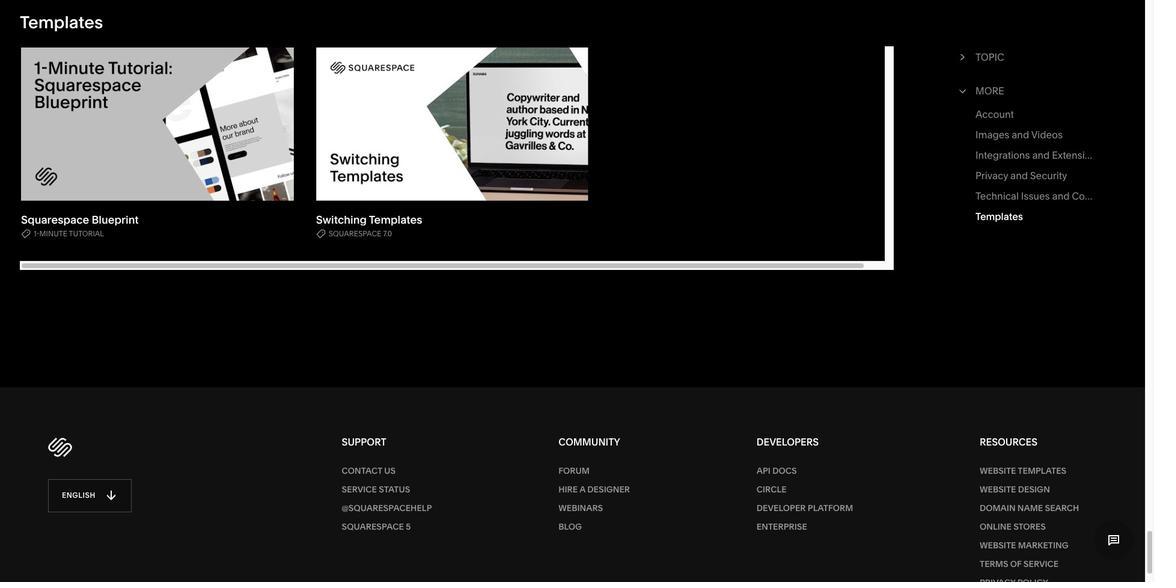 Task type: vqa. For each thing, say whether or not it's contained in the screenshot.


Task type: describe. For each thing, give the bounding box(es) containing it.
images
[[976, 129, 1010, 141]]

templates link
[[976, 208, 1023, 228]]

privacy
[[976, 170, 1008, 182]]

more
[[976, 85, 1005, 97]]

terms of service link
[[980, 555, 1097, 573]]

extensions
[[1052, 149, 1102, 161]]

english button
[[48, 479, 132, 512]]

more button
[[956, 76, 1105, 106]]

website marketing link
[[980, 536, 1097, 555]]

contact inside 'templates' main content
[[1072, 190, 1108, 202]]

integrations and extensions link
[[976, 147, 1102, 167]]

enterprise link
[[757, 517, 853, 536]]

design
[[1018, 484, 1050, 495]]

more link
[[976, 82, 1105, 99]]

stores
[[1014, 521, 1046, 532]]

blog link
[[559, 517, 630, 536]]

domain
[[980, 502, 1016, 513]]

circle
[[757, 484, 787, 495]]

squarespace 7.0
[[329, 229, 392, 238]]

status
[[379, 484, 410, 495]]

squarespace 5 link
[[342, 517, 432, 536]]

terms of service
[[980, 558, 1059, 569]]

website for website templates
[[980, 465, 1016, 476]]

@squarespacehelp
[[342, 502, 432, 513]]

tutorial
[[69, 229, 104, 238]]

@squarespacehelp link
[[342, 499, 432, 517]]

developers
[[757, 436, 819, 448]]

contact inside "link"
[[342, 465, 382, 476]]

switching
[[316, 213, 367, 227]]

squarespace blueprint
[[21, 213, 139, 227]]

of
[[1011, 558, 1022, 569]]

minute
[[39, 229, 67, 238]]

blueprint
[[92, 213, 139, 227]]

service status
[[342, 484, 410, 495]]

a
[[580, 484, 586, 495]]

service status link
[[342, 480, 432, 499]]

us inside 'templates' main content
[[1111, 190, 1122, 202]]

developer platform
[[757, 502, 853, 513]]

search
[[1045, 502, 1080, 513]]

topic
[[976, 51, 1005, 63]]

english
[[62, 491, 95, 500]]

topic button
[[956, 42, 1105, 72]]

1 vertical spatial service
[[1024, 558, 1059, 569]]

templates main content
[[0, 0, 1145, 532]]

issues
[[1021, 190, 1050, 202]]

technical issues and contact us
[[976, 190, 1122, 202]]

integrations
[[976, 149, 1030, 161]]

developer
[[757, 502, 806, 513]]

videos
[[1032, 129, 1063, 141]]

account
[[976, 108, 1014, 120]]

webinars link
[[559, 499, 630, 517]]



Task type: locate. For each thing, give the bounding box(es) containing it.
platform
[[808, 502, 853, 513]]

7.0
[[383, 229, 392, 238]]

2 vertical spatial squarespace
[[342, 521, 404, 532]]

0 vertical spatial contact
[[1072, 190, 1108, 202]]

service
[[342, 484, 377, 495], [1024, 558, 1059, 569]]

2 website from the top
[[980, 484, 1016, 495]]

templates
[[20, 12, 103, 32], [976, 210, 1023, 222], [369, 213, 422, 227], [1018, 465, 1067, 476]]

1-
[[34, 229, 39, 238]]

and for videos
[[1012, 129, 1030, 141]]

domain name search link
[[980, 499, 1097, 517]]

service down the website marketing link
[[1024, 558, 1059, 569]]

name
[[1018, 502, 1043, 513]]

us
[[1111, 190, 1122, 202], [384, 465, 396, 476]]

squarespace for squarespace 5
[[342, 521, 404, 532]]

0 horizontal spatial service
[[342, 484, 377, 495]]

marketing
[[1018, 540, 1069, 551]]

and left videos
[[1012, 129, 1030, 141]]

images and videos
[[976, 129, 1063, 141]]

technical issues and contact us link
[[976, 188, 1122, 208]]

terms
[[980, 558, 1009, 569]]

topic link
[[976, 49, 1105, 66]]

docs
[[773, 465, 797, 476]]

privacy and security link
[[976, 167, 1068, 188]]

online stores
[[980, 521, 1046, 532]]

us inside "link"
[[384, 465, 396, 476]]

squarespace down switching
[[329, 229, 382, 238]]

0 vertical spatial website
[[980, 465, 1016, 476]]

enterprise
[[757, 521, 807, 532]]

hire a designer
[[559, 484, 630, 495]]

support
[[342, 436, 387, 448]]

contact
[[1072, 190, 1108, 202], [342, 465, 382, 476]]

2 vertical spatial website
[[980, 540, 1016, 551]]

online stores link
[[980, 517, 1097, 536]]

hire
[[559, 484, 578, 495]]

3 website from the top
[[980, 540, 1016, 551]]

forum
[[559, 465, 590, 476]]

technical
[[976, 190, 1019, 202]]

0 horizontal spatial us
[[384, 465, 396, 476]]

community
[[559, 436, 620, 448]]

and down videos
[[1033, 149, 1050, 161]]

blog
[[559, 521, 582, 532]]

and for extensions
[[1033, 149, 1050, 161]]

1 vertical spatial us
[[384, 465, 396, 476]]

website for website design
[[980, 484, 1016, 495]]

website for website marketing
[[980, 540, 1016, 551]]

contact us
[[342, 465, 396, 476]]

english link
[[48, 479, 342, 512]]

5
[[406, 521, 411, 532]]

1 vertical spatial website
[[980, 484, 1016, 495]]

and
[[1012, 129, 1030, 141], [1033, 149, 1050, 161], [1011, 170, 1028, 182], [1053, 190, 1070, 202]]

online
[[980, 521, 1012, 532]]

0 vertical spatial us
[[1111, 190, 1122, 202]]

privacy and security
[[976, 170, 1068, 182]]

webinars
[[559, 502, 603, 513]]

and for security
[[1011, 170, 1028, 182]]

website down online
[[980, 540, 1016, 551]]

squarespace for squarespace 7.0
[[329, 229, 382, 238]]

switching templates
[[316, 213, 422, 227]]

contact down extensions
[[1072, 190, 1108, 202]]

security
[[1030, 170, 1068, 182]]

1 horizontal spatial service
[[1024, 558, 1059, 569]]

website templates
[[980, 465, 1067, 476]]

circle link
[[757, 480, 853, 499]]

squarespace up minute
[[21, 213, 89, 227]]

service down contact us
[[342, 484, 377, 495]]

1 horizontal spatial us
[[1111, 190, 1122, 202]]

hire a designer link
[[559, 480, 630, 499]]

1 vertical spatial contact
[[342, 465, 382, 476]]

squarespace down @squarespacehelp link
[[342, 521, 404, 532]]

website marketing
[[980, 540, 1069, 551]]

images and videos link
[[976, 126, 1063, 147]]

contact up "service status"
[[342, 465, 382, 476]]

website design link
[[980, 480, 1097, 499]]

1 website from the top
[[980, 465, 1016, 476]]

website up website design
[[980, 465, 1016, 476]]

0 vertical spatial service
[[342, 484, 377, 495]]

and down security
[[1053, 190, 1070, 202]]

0 vertical spatial squarespace
[[21, 213, 89, 227]]

resources
[[980, 436, 1038, 448]]

domain name search
[[980, 502, 1080, 513]]

squarespace for squarespace blueprint
[[21, 213, 89, 227]]

squarespace
[[21, 213, 89, 227], [329, 229, 382, 238], [342, 521, 404, 532]]

account link
[[976, 106, 1014, 126]]

website templates link
[[980, 462, 1097, 480]]

1-minute tutorial
[[34, 229, 104, 238]]

website up the domain
[[980, 484, 1016, 495]]

0 horizontal spatial contact
[[342, 465, 382, 476]]

squarespace 5
[[342, 521, 411, 532]]

and up issues
[[1011, 170, 1028, 182]]

api docs link
[[757, 462, 853, 480]]

website design
[[980, 484, 1050, 495]]

designer
[[588, 484, 630, 495]]

developer platform link
[[757, 499, 853, 517]]

api docs
[[757, 465, 797, 476]]

1 horizontal spatial contact
[[1072, 190, 1108, 202]]

integrations and extensions
[[976, 149, 1102, 161]]

1 vertical spatial squarespace
[[329, 229, 382, 238]]

forum link
[[559, 462, 630, 480]]

contact us link
[[342, 462, 432, 480]]

api
[[757, 465, 771, 476]]

website
[[980, 465, 1016, 476], [980, 484, 1016, 495], [980, 540, 1016, 551]]



